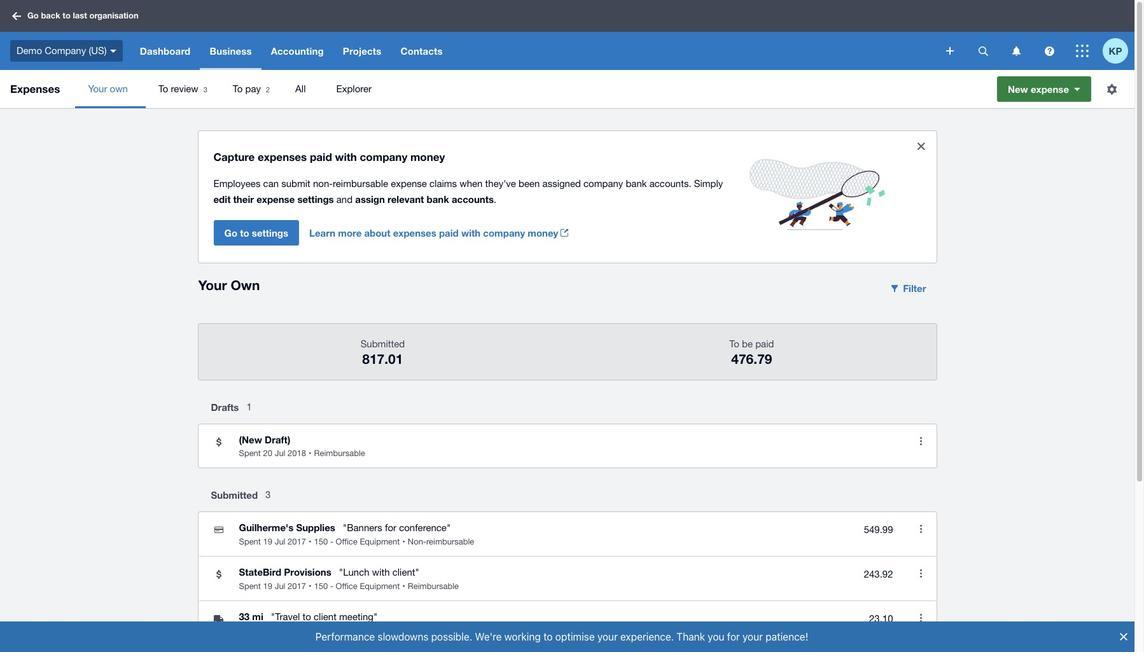 Task type: locate. For each thing, give the bounding box(es) containing it.
1 vertical spatial paid
[[439, 227, 459, 239]]

0 vertical spatial 150
[[314, 537, 328, 547]]

projects
[[343, 45, 382, 57]]

0 vertical spatial reimbursable
[[333, 178, 388, 189]]

reimbursable for "lunch with client"
[[408, 582, 459, 591]]

your left the own at the top left of page
[[88, 83, 107, 94]]

19 down 'statebird'
[[263, 582, 272, 591]]

demo company (us) button
[[0, 32, 130, 70]]

2 horizontal spatial with
[[461, 227, 481, 239]]

equipment down for
[[360, 537, 400, 547]]

19 down "travel
[[274, 626, 283, 636]]

company right assigned
[[584, 178, 623, 189]]

organisation
[[89, 10, 139, 21]]

0 vertical spatial see more options image
[[909, 429, 934, 454]]

0 vertical spatial -
[[330, 537, 333, 547]]

1 vertical spatial go
[[224, 227, 237, 239]]

office down meeting"
[[347, 626, 368, 636]]

0 vertical spatial office
[[336, 537, 358, 547]]

2 vertical spatial to
[[303, 612, 311, 622]]

2018
[[288, 449, 306, 458]]

go to settings button
[[214, 220, 299, 246]]

money up the claims
[[410, 150, 445, 164]]

1 vertical spatial settings
[[252, 227, 288, 239]]

2 vertical spatial 150
[[325, 626, 339, 636]]

0 horizontal spatial company
[[360, 150, 407, 164]]

0 vertical spatial reimbursable
[[314, 449, 365, 458]]

2 spent from the top
[[239, 537, 261, 547]]

19 down guilherme's
[[263, 537, 272, 547]]

reimbursable
[[333, 178, 388, 189], [426, 537, 474, 547]]

2017 for provisions
[[288, 582, 306, 591]]

1 vertical spatial company
[[584, 178, 623, 189]]

filter button
[[882, 276, 937, 301]]

equipment down meeting"
[[371, 626, 411, 636]]

19 for guilherme's
[[263, 537, 272, 547]]

with
[[335, 150, 357, 164], [461, 227, 481, 239], [372, 567, 390, 578]]

with left client"
[[372, 567, 390, 578]]

1 horizontal spatial go
[[224, 227, 237, 239]]

0 horizontal spatial with
[[335, 150, 357, 164]]

paid right the be on the right bottom of page
[[756, 339, 774, 349]]

your own
[[88, 83, 128, 94]]

spent 19 jul 2017 • 150 - office equipment • non-reimbursable
[[239, 537, 474, 547]]

2 horizontal spatial svg image
[[979, 46, 988, 56]]

travelled
[[239, 626, 272, 636]]

0 horizontal spatial settings
[[252, 227, 288, 239]]

0 vertical spatial 19
[[263, 537, 272, 547]]

new
[[1008, 83, 1028, 95]]

0 horizontal spatial bank
[[427, 193, 449, 205]]

3 right review at the top left
[[203, 86, 207, 93]]

see more options image
[[909, 429, 934, 454], [909, 517, 934, 542], [909, 561, 934, 587]]

1 horizontal spatial svg image
[[946, 47, 954, 55]]

19 for statebird
[[263, 582, 272, 591]]

0 horizontal spatial submitted
[[211, 489, 258, 501]]

0 vertical spatial go
[[27, 10, 39, 21]]

150 down the provisions
[[314, 582, 328, 591]]

client
[[314, 612, 337, 622]]

0 vertical spatial equipment
[[360, 537, 400, 547]]

0 horizontal spatial expense
[[257, 193, 295, 205]]

0 vertical spatial submitted
[[361, 339, 405, 349]]

1 vertical spatial submitted
[[211, 489, 258, 501]]

group
[[75, 70, 987, 108]]

0 horizontal spatial expenses
[[258, 150, 307, 164]]

settings down non-
[[298, 193, 334, 205]]

0 horizontal spatial reimbursable
[[333, 178, 388, 189]]

1 vertical spatial 150
[[314, 582, 328, 591]]

2 horizontal spatial paid
[[756, 339, 774, 349]]

see more options image for statebird provisions
[[909, 561, 934, 587]]

2 horizontal spatial to
[[730, 339, 740, 349]]

1 horizontal spatial money
[[528, 227, 558, 239]]

company inside button
[[483, 227, 525, 239]]

2 vertical spatial reimbursable
[[419, 626, 470, 636]]

"banners for conference"
[[343, 523, 451, 533]]

1 horizontal spatial bank
[[626, 178, 647, 189]]

expense right new
[[1031, 83, 1069, 95]]

0 vertical spatial with
[[335, 150, 357, 164]]

0 vertical spatial company
[[360, 150, 407, 164]]

0 vertical spatial spent
[[239, 449, 261, 458]]

reimbursable down conference"
[[426, 537, 474, 547]]

submitted
[[361, 339, 405, 349], [211, 489, 258, 501]]

3 see more options image from the top
[[909, 561, 934, 587]]

submitted up guilherme's
[[211, 489, 258, 501]]

to
[[63, 10, 71, 21], [240, 227, 249, 239], [303, 612, 311, 622]]

office for guilherme's supplies
[[336, 537, 358, 547]]

• inside '(new draft) spent 20 jul 2018 • reimbursable'
[[309, 449, 312, 458]]

1 vertical spatial your
[[198, 278, 227, 293]]

non-
[[313, 178, 333, 189]]

1 horizontal spatial submitted
[[361, 339, 405, 349]]

svg image
[[12, 12, 21, 20], [979, 46, 988, 56], [946, 47, 954, 55]]

to left last on the left top
[[63, 10, 71, 21]]

go down "edit"
[[224, 227, 237, 239]]

0 horizontal spatial svg image
[[12, 12, 21, 20]]

jul for "banners for conference"
[[275, 537, 285, 547]]

draft)
[[265, 434, 290, 446]]

company down the .
[[483, 227, 525, 239]]

jul for "travel to client meeting"
[[286, 626, 296, 636]]

to for "travel to client meeting"
[[303, 612, 311, 622]]

svg image left kp
[[1076, 45, 1089, 57]]

0 vertical spatial 3
[[203, 86, 207, 93]]

150
[[314, 537, 328, 547], [314, 582, 328, 591], [325, 626, 339, 636]]

0 vertical spatial settings
[[298, 193, 334, 205]]

non-
[[408, 537, 426, 547]]

your for your own
[[198, 278, 227, 293]]

svg image right the (us)
[[110, 49, 116, 53]]

2017 down the provisions
[[288, 582, 306, 591]]

spent down guilherme's
[[239, 537, 261, 547]]

settings inside button
[[252, 227, 288, 239]]

1 vertical spatial 19
[[263, 582, 272, 591]]

1 horizontal spatial to
[[240, 227, 249, 239]]

office
[[336, 537, 358, 547], [336, 582, 358, 591], [347, 626, 368, 636]]

paid
[[310, 150, 332, 164], [439, 227, 459, 239], [756, 339, 774, 349]]

3 spent from the top
[[239, 582, 261, 591]]

kp
[[1109, 45, 1122, 56]]

statebird provisions
[[239, 566, 331, 578]]

office down "lunch
[[336, 582, 358, 591]]

1 vertical spatial office
[[336, 582, 358, 591]]

0 vertical spatial expense
[[1031, 83, 1069, 95]]

1 vertical spatial reimbursable
[[408, 582, 459, 591]]

1 vertical spatial to
[[240, 227, 249, 239]]

0 horizontal spatial to
[[158, 83, 168, 94]]

statebird
[[239, 566, 281, 578]]

equipment down "lunch with client"
[[360, 582, 400, 591]]

1 vertical spatial reimbursable
[[426, 537, 474, 547]]

1 vertical spatial see more options image
[[909, 517, 934, 542]]

go to settings
[[224, 227, 288, 239]]

1 vertical spatial equipment
[[360, 582, 400, 591]]

0 horizontal spatial your
[[88, 83, 107, 94]]

your left own
[[198, 278, 227, 293]]

company up assign
[[360, 150, 407, 164]]

expense up relevant
[[391, 178, 427, 189]]

paid up non-
[[310, 150, 332, 164]]

3 up guilherme's
[[265, 489, 271, 500]]

spent inside '(new draft) spent 20 jul 2018 • reimbursable'
[[239, 449, 261, 458]]

0 vertical spatial money
[[410, 150, 445, 164]]

capture expenses paid with company money status
[[198, 131, 937, 263]]

settings menu image
[[1099, 76, 1125, 102]]

0 vertical spatial paid
[[310, 150, 332, 164]]

reimbursable for "travel to client meeting"
[[419, 626, 470, 636]]

money
[[410, 150, 445, 164], [528, 227, 558, 239]]

paid for with
[[310, 150, 332, 164]]

2 vertical spatial spent
[[239, 582, 261, 591]]

submitted for submitted 817.01
[[361, 339, 405, 349]]

paid down accounts
[[439, 227, 459, 239]]

2 horizontal spatial expense
[[1031, 83, 1069, 95]]

bank left accounts.
[[626, 178, 647, 189]]

money down been
[[528, 227, 558, 239]]

postal workers catching money image
[[735, 144, 901, 246]]

your for your own
[[88, 83, 107, 94]]

business button
[[200, 32, 261, 70]]

jul for "lunch with client"
[[275, 582, 285, 591]]

0 horizontal spatial money
[[410, 150, 445, 164]]

guilherme's supplies
[[239, 522, 335, 533]]

expenses up can
[[258, 150, 307, 164]]

0 horizontal spatial 3
[[203, 86, 207, 93]]

spent down (new
[[239, 449, 261, 458]]

0 vertical spatial to
[[63, 10, 71, 21]]

1 vertical spatial -
[[330, 582, 333, 591]]

new expense
[[1008, 83, 1069, 95]]

2017 down guilherme's supplies
[[288, 537, 306, 547]]

1 horizontal spatial paid
[[439, 227, 459, 239]]

1 vertical spatial with
[[461, 227, 481, 239]]

to down their
[[240, 227, 249, 239]]

to inside to be paid 476.79
[[730, 339, 740, 349]]

0 horizontal spatial paid
[[310, 150, 332, 164]]

150 down client
[[325, 626, 339, 636]]

expense down can
[[257, 193, 295, 205]]

expenses down relevant
[[393, 227, 436, 239]]

1 vertical spatial 3
[[265, 489, 271, 500]]

settings down their
[[252, 227, 288, 239]]

-
[[330, 537, 333, 547], [330, 582, 333, 591], [341, 626, 344, 636]]

svg image up new expense popup button
[[1045, 46, 1054, 56]]

submitted up 817.01 at the left of page
[[361, 339, 405, 349]]

150 for guilherme's supplies
[[314, 537, 328, 547]]

own
[[231, 278, 260, 293]]

employees
[[214, 178, 261, 189]]

0 vertical spatial 2017
[[288, 537, 306, 547]]

1 horizontal spatial with
[[372, 567, 390, 578]]

office down the "banners
[[336, 537, 358, 547]]

1 horizontal spatial your
[[198, 278, 227, 293]]

- down supplies at bottom left
[[330, 537, 333, 547]]

to left review at the top left
[[158, 83, 168, 94]]

reimbursable up assign
[[333, 178, 388, 189]]

to for 2
[[233, 83, 243, 94]]

2017 down "travel to client meeting" on the left bottom of the page
[[299, 626, 317, 636]]

bank down the claims
[[427, 193, 449, 205]]

equipment for supplies
[[360, 537, 400, 547]]

equipment
[[360, 537, 400, 547], [360, 582, 400, 591], [371, 626, 411, 636]]

jul down guilherme's supplies
[[275, 537, 285, 547]]

2 vertical spatial with
[[372, 567, 390, 578]]

150 for statebird provisions
[[314, 582, 328, 591]]

spent for guilherme's supplies
[[239, 537, 261, 547]]

1 horizontal spatial to
[[233, 83, 243, 94]]

1 vertical spatial 2017
[[288, 582, 306, 591]]

3
[[203, 86, 207, 93], [265, 489, 271, 500]]

2 see more options image from the top
[[909, 517, 934, 542]]

with down accounts
[[461, 227, 481, 239]]

your inside button
[[88, 83, 107, 94]]

supplies
[[296, 522, 335, 533]]

paid inside to be paid 476.79
[[756, 339, 774, 349]]

1 horizontal spatial reimbursable
[[426, 537, 474, 547]]

2 vertical spatial company
[[483, 227, 525, 239]]

1 vertical spatial expenses
[[393, 227, 436, 239]]

close image
[[909, 134, 934, 159]]

to inside button
[[240, 227, 249, 239]]

2 horizontal spatial company
[[584, 178, 623, 189]]

817.01
[[362, 351, 403, 367]]

3 inside to review 3
[[203, 86, 207, 93]]

spent down 'statebird'
[[239, 582, 261, 591]]

accounting button
[[261, 32, 333, 70]]

submitted for submitted
[[211, 489, 258, 501]]

go for go to settings
[[224, 227, 237, 239]]

dashboard
[[140, 45, 191, 57]]

1 vertical spatial money
[[528, 227, 558, 239]]

"travel
[[271, 612, 300, 622]]

go inside button
[[224, 227, 237, 239]]

capture
[[214, 150, 255, 164]]

go
[[27, 10, 39, 21], [224, 227, 237, 239]]

reimbursable
[[314, 449, 365, 458], [408, 582, 459, 591], [419, 626, 470, 636]]

- for statebird provisions
[[330, 582, 333, 591]]

2 horizontal spatial to
[[303, 612, 311, 622]]

bank
[[626, 178, 647, 189], [427, 193, 449, 205]]

2 vertical spatial see more options image
[[909, 561, 934, 587]]

dialog
[[0, 622, 1144, 652]]

jul down statebird provisions
[[275, 582, 285, 591]]

0 horizontal spatial to
[[63, 10, 71, 21]]

provisions
[[284, 566, 331, 578]]

1 horizontal spatial company
[[483, 227, 525, 239]]

1 vertical spatial expense
[[391, 178, 427, 189]]

to left 'pay'
[[233, 83, 243, 94]]

- down the provisions
[[330, 582, 333, 591]]

go to settings link
[[214, 220, 309, 246]]

svg image
[[1076, 45, 1089, 57], [1012, 46, 1021, 56], [1045, 46, 1054, 56], [110, 49, 116, 53]]

with up the and
[[335, 150, 357, 164]]

to left the be on the right bottom of page
[[730, 339, 740, 349]]

can
[[263, 178, 279, 189]]

group containing to review
[[75, 70, 987, 108]]

1 horizontal spatial expenses
[[393, 227, 436, 239]]

company
[[360, 150, 407, 164], [584, 178, 623, 189], [483, 227, 525, 239]]

jul down "travel
[[286, 626, 296, 636]]

1 spent from the top
[[239, 449, 261, 458]]

20
[[263, 449, 272, 458]]

.
[[494, 194, 497, 205]]

their
[[233, 193, 254, 205]]

accounts.
[[650, 178, 692, 189]]

go left back
[[27, 10, 39, 21]]

150 down supplies at bottom left
[[314, 537, 328, 547]]

settings
[[298, 193, 334, 205], [252, 227, 288, 239]]

23.10
[[869, 614, 893, 624]]

"travel to client meeting"
[[271, 612, 378, 622]]

expenses
[[258, 150, 307, 164], [393, 227, 436, 239]]

to left client
[[303, 612, 311, 622]]

- down meeting"
[[341, 626, 344, 636]]

banner
[[0, 0, 1135, 70]]

business
[[210, 45, 252, 57]]

your
[[88, 83, 107, 94], [198, 278, 227, 293]]

own
[[110, 83, 128, 94]]

0 vertical spatial expenses
[[258, 150, 307, 164]]

jul right 20
[[275, 449, 285, 458]]

2017
[[288, 537, 306, 547], [288, 582, 306, 591], [299, 626, 317, 636]]

0 vertical spatial your
[[88, 83, 107, 94]]

1 horizontal spatial settings
[[298, 193, 334, 205]]

0 horizontal spatial go
[[27, 10, 39, 21]]

expenses
[[10, 82, 60, 95]]

2 vertical spatial paid
[[756, 339, 774, 349]]

1 vertical spatial spent
[[239, 537, 261, 547]]

jul inside '(new draft) spent 20 jul 2018 • reimbursable'
[[275, 449, 285, 458]]



Task type: describe. For each thing, give the bounding box(es) containing it.
and
[[337, 194, 353, 205]]

to pay 2
[[233, 83, 270, 94]]

spent 19 jul 2017 • 150 - office equipment • reimbursable
[[239, 582, 459, 591]]

when
[[460, 178, 483, 189]]

dashboard link
[[130, 32, 200, 70]]

549.99
[[864, 525, 893, 535]]

svg image inside the demo company (us) popup button
[[110, 49, 116, 53]]

client"
[[393, 567, 419, 578]]

(new
[[239, 434, 262, 446]]

svg image inside go back to last organisation link
[[12, 12, 21, 20]]

new expense button
[[997, 76, 1092, 102]]

go back to last organisation link
[[8, 5, 146, 27]]

to for 3
[[158, 83, 168, 94]]

33
[[239, 611, 250, 622]]

see more options image
[[909, 606, 934, 631]]

demo
[[17, 45, 42, 56]]

employees can submit non-reimbursable expense claims when they've been assigned company bank accounts. simply edit their expense settings and assign relevant bank accounts .
[[214, 178, 723, 205]]

to be paid 476.79
[[730, 339, 774, 367]]

all
[[295, 83, 306, 94]]

accounting
[[271, 45, 324, 57]]

submitted 817.01
[[361, 339, 405, 367]]

review
[[171, 83, 198, 94]]

been
[[519, 178, 540, 189]]

mi
[[252, 611, 263, 622]]

demo company (us)
[[17, 45, 107, 56]]

(us)
[[89, 45, 107, 56]]

filter
[[903, 283, 926, 294]]

0 vertical spatial bank
[[626, 178, 647, 189]]

to for 476.79
[[730, 339, 740, 349]]

projects button
[[333, 32, 391, 70]]

2017 for supplies
[[288, 537, 306, 547]]

edit
[[214, 193, 231, 205]]

to review 3
[[158, 83, 207, 94]]

more
[[338, 227, 362, 239]]

go back to last organisation
[[27, 10, 139, 21]]

1 horizontal spatial expense
[[391, 178, 427, 189]]

accounts
[[452, 193, 494, 205]]

2 vertical spatial 2017
[[299, 626, 317, 636]]

"lunch
[[339, 567, 370, 578]]

office for statebird provisions
[[336, 582, 358, 591]]

be
[[742, 339, 753, 349]]

2 vertical spatial equipment
[[371, 626, 411, 636]]

last
[[73, 10, 87, 21]]

33 mi
[[239, 611, 263, 622]]

travelled 19 jul 2017 • 150 - office equipment • reimbursable
[[239, 626, 470, 636]]

simply
[[694, 178, 723, 189]]

all button
[[283, 70, 324, 108]]

(new draft) spent 20 jul 2018 • reimbursable
[[239, 434, 365, 458]]

kp button
[[1103, 32, 1135, 70]]

about
[[364, 227, 391, 239]]

assign
[[355, 193, 385, 205]]

submit
[[281, 178, 310, 189]]

settings inside employees can submit non-reimbursable expense claims when they've been assigned company bank accounts. simply edit their expense settings and assign relevant bank accounts .
[[298, 193, 334, 205]]

"lunch with client"
[[339, 567, 419, 578]]

svg image up new
[[1012, 46, 1021, 56]]

back
[[41, 10, 60, 21]]

2 vertical spatial 19
[[274, 626, 283, 636]]

paid for 476.79
[[756, 339, 774, 349]]

2 vertical spatial expense
[[257, 193, 295, 205]]

they've
[[485, 178, 516, 189]]

1
[[247, 401, 252, 412]]

money inside button
[[528, 227, 558, 239]]

paid inside button
[[439, 227, 459, 239]]

1 horizontal spatial 3
[[265, 489, 271, 500]]

for
[[385, 523, 397, 533]]

243.92
[[864, 569, 893, 580]]

go for go back to last organisation
[[27, 10, 39, 21]]

"banners
[[343, 523, 382, 533]]

spent for statebird provisions
[[239, 582, 261, 591]]

explorer
[[336, 83, 372, 94]]

2 vertical spatial office
[[347, 626, 368, 636]]

contacts
[[401, 45, 443, 57]]

with inside button
[[461, 227, 481, 239]]

contacts button
[[391, 32, 452, 70]]

to for go to settings
[[240, 227, 249, 239]]

conference"
[[399, 523, 451, 533]]

expense inside popup button
[[1031, 83, 1069, 95]]

drafts
[[211, 402, 239, 413]]

company
[[45, 45, 86, 56]]

guilherme's
[[239, 522, 294, 533]]

capture expenses paid with company money
[[214, 150, 445, 164]]

your own button
[[75, 70, 146, 108]]

expenses inside button
[[393, 227, 436, 239]]

reimbursable inside '(new draft) spent 20 jul 2018 • reimbursable'
[[314, 449, 365, 458]]

claims
[[430, 178, 457, 189]]

learn more about expenses paid with company money link
[[309, 220, 579, 246]]

1 see more options image from the top
[[909, 429, 934, 454]]

banner containing kp
[[0, 0, 1135, 70]]

1 vertical spatial bank
[[427, 193, 449, 205]]

476.79
[[731, 351, 772, 367]]

learn more about expenses paid with company money button
[[309, 220, 579, 246]]

learn
[[309, 227, 336, 239]]

to inside banner
[[63, 10, 71, 21]]

relevant
[[388, 193, 424, 205]]

reimbursable inside employees can submit non-reimbursable expense claims when they've been assigned company bank accounts. simply edit their expense settings and assign relevant bank accounts .
[[333, 178, 388, 189]]

equipment for provisions
[[360, 582, 400, 591]]

company inside employees can submit non-reimbursable expense claims when they've been assigned company bank accounts. simply edit their expense settings and assign relevant bank accounts .
[[584, 178, 623, 189]]

pay
[[245, 83, 261, 94]]

- for guilherme's supplies
[[330, 537, 333, 547]]

see more options image for guilherme's supplies
[[909, 517, 934, 542]]

explorer button
[[324, 70, 390, 108]]

2 vertical spatial -
[[341, 626, 344, 636]]

assigned
[[543, 178, 581, 189]]



Task type: vqa. For each thing, say whether or not it's contained in the screenshot.
Claims
yes



